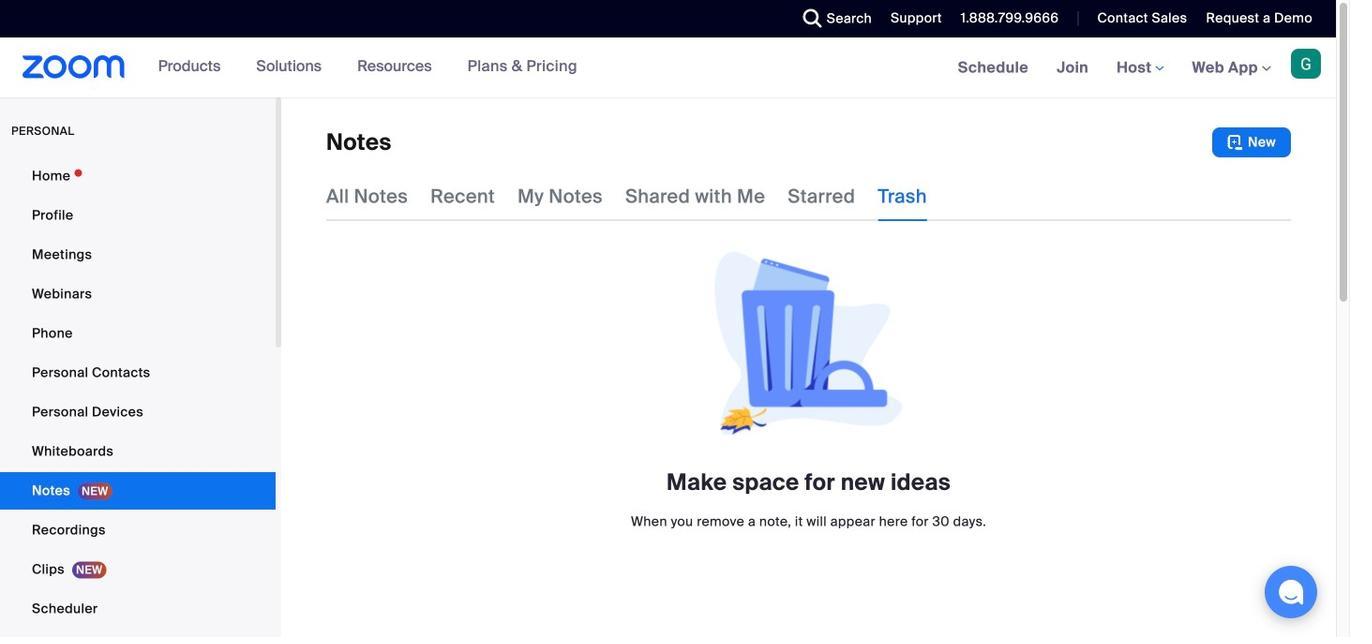 Task type: vqa. For each thing, say whether or not it's contained in the screenshot.
the topmost menu item
no



Task type: locate. For each thing, give the bounding box(es) containing it.
zoom logo image
[[23, 55, 125, 79]]

profile picture image
[[1291, 49, 1321, 79]]

tabs of all notes page tab list
[[326, 173, 927, 221]]

product information navigation
[[144, 38, 592, 98]]

meetings navigation
[[944, 38, 1336, 99]]

banner
[[0, 38, 1336, 99]]



Task type: describe. For each thing, give the bounding box(es) containing it.
personal menu menu
[[0, 158, 276, 638]]

open chat image
[[1278, 579, 1304, 606]]



